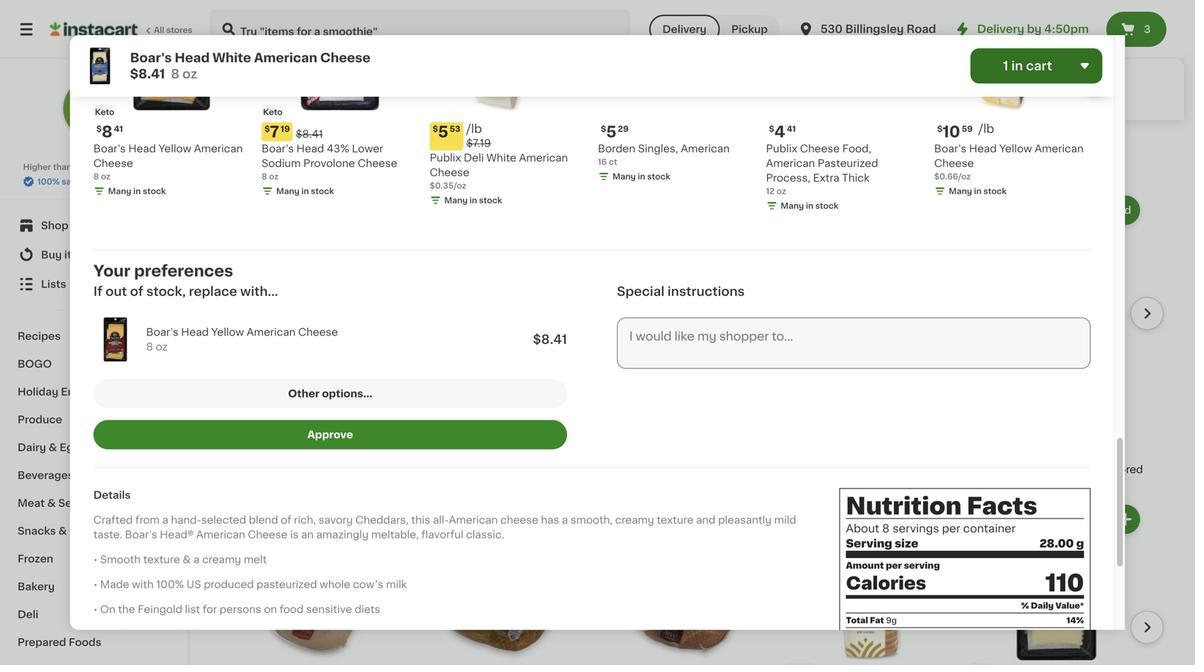 Task type: vqa. For each thing, say whether or not it's contained in the screenshot.
100% satisfaction guarantee button
yes



Task type: describe. For each thing, give the bounding box(es) containing it.
greenwise lean ground beef button
[[971, 193, 1144, 447]]

many in stock for 8
[[108, 187, 166, 195]]

serving
[[905, 562, 941, 570]]

onion
[[625, 84, 656, 94]]

meltable,
[[371, 530, 419, 541]]

$13.29 per pound element
[[232, 372, 405, 391]]

1 ct
[[1076, 515, 1093, 525]]

mild
[[775, 516, 797, 526]]

melt
[[244, 555, 267, 565]]

59 for $ 10 59
[[962, 125, 973, 133]]

calcium
[[183, 630, 223, 640]]

0 horizontal spatial a
[[162, 516, 168, 526]]

and
[[664, 98, 684, 109]]

head down if out of stock, replace with...
[[181, 327, 209, 338]]

provolone inside $ 7 19 $8.41 boar's head 43% lower sodium provolone cheese 8 oz
[[304, 158, 355, 169]]

pasteurized
[[818, 158, 879, 169]]

$7.19 original price: $8.41 element
[[262, 122, 418, 141]]

ct inside borden singles, american 16 ct
[[609, 158, 618, 166]]

head inside boar's head white american cheese $8.41 8 oz
[[175, 52, 210, 64]]

publix for publix cheese food, american pasteurized process, extra thick 12 oz
[[767, 144, 798, 154]]

bogo
[[18, 359, 52, 370]]

list
[[185, 605, 200, 615]]

2 vertical spatial of
[[608, 98, 620, 109]]

yellow for 8 oz
[[159, 144, 191, 154]]

snacks & candy link
[[9, 518, 178, 546]]

$ for $ 10 59 /lb
[[419, 374, 425, 383]]

/lb left 0.61
[[297, 91, 315, 104]]

boar's down $ 8 41
[[93, 144, 126, 154]]

all stores
[[154, 26, 193, 34]]

other options...
[[288, 389, 373, 399]]

boar's inside $ 7 19 $8.41 boar's head 43% lower sodium provolone cheese 8 oz
[[262, 144, 294, 154]]

8 up serving size
[[883, 524, 890, 535]]

ct inside group
[[1082, 515, 1093, 525]]

head inside boar's head white american cheese $0.66/oz
[[451, 393, 479, 403]]

10 for $ 10 59 /lb
[[425, 374, 443, 389]]

with
[[346, 153, 384, 168]]

container
[[964, 524, 1016, 535]]

oz inside publix cheese food, american pasteurized process, extra thick 12 oz
[[777, 187, 787, 195]]

rich,
[[294, 516, 316, 526]]

this
[[412, 516, 431, 526]]

smooth,
[[571, 516, 613, 526]]

$ 13 29
[[235, 374, 269, 389]]

43%
[[327, 144, 350, 154]]

many for 8
[[108, 187, 131, 195]]

bakery
[[18, 582, 55, 592]]

8 down store
[[93, 173, 99, 181]]

lower inside $ 7 19 $8.41 boar's head 43% lower sodium provolone cheese 8 oz
[[352, 144, 384, 154]]

lb
[[350, 91, 362, 104]]

seafood
[[58, 499, 103, 509]]

1 vertical spatial texture
[[143, 555, 180, 565]]

sensitive
[[306, 605, 352, 615]]

$14.06 each (estimated) element
[[971, 372, 1144, 391]]

approve
[[308, 430, 353, 440]]

natural
[[734, 84, 771, 94]]

head inside boar's head 44% lower sodium provolone cheese $0.83/oz
[[267, 393, 294, 403]]

meat & seafood link
[[9, 490, 178, 518]]

2 horizontal spatial a
[[562, 516, 568, 526]]

$ for $ 10 59
[[938, 125, 943, 133]]

oz inside boar's head white american cheese $8.41 8 oz
[[183, 68, 197, 80]]

cheese inside $ 7 19 $8.41 boar's head 43% lower sodium provolone cheese 8 oz
[[358, 158, 398, 169]]

amount
[[847, 562, 885, 570]]

diets
[[355, 605, 381, 615]]

made
[[100, 580, 129, 590]]

sodium inside turkey breast water contains less than 1.5% of salt,sugar, sodium phosphate,dextrose, coated with: dextrose sea salt honey solids (refinery syrup honey) paprika,spices onion 2% or less of natural flavors, extractives of paprika and turmeric.
[[604, 54, 643, 65]]

pleasantly
[[719, 516, 772, 526]]

good
[[100, 630, 129, 640]]

read more
[[547, 98, 605, 109]]

0 vertical spatial less
[[703, 40, 727, 50]]

solids
[[678, 69, 710, 79]]

/lb right "$ 10 59"
[[979, 123, 995, 135]]

road
[[907, 24, 937, 34]]

you
[[321, 462, 352, 478]]

0 vertical spatial boar's head yellow american cheese 8 oz
[[93, 144, 243, 181]]

$ 5 29
[[601, 124, 629, 140]]

serving
[[847, 539, 893, 550]]

cheese up 100% satisfaction guarantee
[[93, 158, 133, 169]]

$15.99 /lb 0.61 lb
[[251, 91, 362, 104]]

stock down $ 5 53 /lb $7.19 publix deli white american cheese $0.35/oz on the left
[[479, 196, 503, 204]]

530 billingsley road button
[[798, 9, 937, 50]]

feingold
[[138, 605, 182, 615]]

is
[[290, 530, 299, 541]]

service type group
[[650, 15, 780, 44]]

many in stock for 5
[[613, 173, 671, 181]]

sodium inside boar's head 44% lower sodium provolone cheese $0.83/oz
[[356, 393, 395, 403]]

boar's inside boar's head white american cheese $8.41 8 oz
[[130, 52, 172, 64]]

/lb inside $13.29 per pound element
[[275, 373, 291, 384]]

8 up item
[[102, 124, 112, 140]]

stock for $8.41
[[311, 187, 334, 195]]

meat & seafood
[[18, 499, 103, 509]]

item
[[108, 163, 127, 171]]

• for • on the feingold list for persons on food sensitive diets
[[93, 605, 98, 615]]

sodium inside $ 7 19 $8.41 boar's head 43% lower sodium provolone cheese 8 oz
[[262, 158, 301, 169]]

$0.66/oz for boar's head white american cheese
[[416, 422, 453, 430]]

1 vertical spatial 100%
[[156, 580, 184, 590]]

often
[[232, 153, 279, 168]]

1 horizontal spatial a
[[194, 555, 200, 565]]

recipes
[[18, 331, 61, 342]]

cheese inside boar's head white american cheese $8.41 8 oz
[[320, 52, 371, 64]]

spo
[[1088, 465, 1108, 475]]

deli inside $ 5 53 /lb $7.19 publix deli white american cheese $0.35/oz
[[464, 153, 484, 163]]

I would like my shopper to... text field
[[617, 318, 1091, 369]]

snacks & candy
[[18, 526, 104, 537]]

10 for $ 10 59
[[943, 124, 961, 140]]

cheese inside boar's head yellow american cheese $0.66/oz
[[935, 158, 975, 169]]

in for 8
[[133, 187, 141, 195]]

stores
[[166, 26, 193, 34]]

frozen
[[18, 554, 53, 565]]

cheese inside $ 5 53 /lb $7.19 publix deli white american cheese $0.35/oz
[[430, 167, 470, 178]]

1 horizontal spatial yellow
[[211, 327, 244, 338]]

remove boar's head white american cheese image
[[1034, 511, 1051, 529]]

deli link
[[9, 601, 178, 629]]

american inside boar's head white american cheese $8.41 8 oz
[[254, 52, 318, 64]]

produce link
[[9, 406, 178, 434]]

american inside boar's head white american cheese $0.66/oz
[[514, 393, 563, 403]]

2 horizontal spatial $8.41
[[533, 334, 568, 346]]

oz right boar's head yellow american cheese image
[[156, 342, 168, 352]]

american inside publix cheese food, american pasteurized process, extra thick 12 oz
[[767, 158, 816, 169]]

paprika,spices
[[547, 84, 622, 94]]

in for $0.66/oz
[[975, 187, 982, 195]]

about
[[847, 524, 880, 535]]

$8.41 inside boar's head white american cheese $8.41 8 oz
[[130, 68, 165, 80]]

cheddars,
[[356, 516, 409, 526]]

beef
[[1099, 393, 1124, 403]]

4
[[775, 124, 786, 140]]

& up us
[[183, 555, 191, 565]]

holiday entertaining
[[18, 387, 126, 397]]

$ 5 53 /lb $7.19 publix deli white american cheese $0.35/oz
[[430, 123, 568, 190]]

ingredients
[[547, 25, 608, 35]]

american inside borden singles, american 16 ct
[[681, 144, 730, 154]]

& for meat
[[47, 499, 56, 509]]

$7.19
[[467, 138, 491, 148]]

provolone inside boar's head 44% lower sodium provolone cheese $0.83/oz
[[232, 408, 283, 418]]

than
[[53, 163, 72, 171]]

boar's inside boar's head white american cheese $0.66/oz
[[416, 393, 449, 403]]

• for • made with 100% us produced pasteurized whole cow's milk
[[93, 580, 98, 590]]

item carousel region containing add
[[232, 497, 1164, 666]]

41 for 8
[[114, 125, 123, 133]]

honey)
[[792, 69, 830, 79]]

with
[[132, 580, 154, 590]]

lists
[[41, 279, 66, 290]]

product group containing 1 ct
[[971, 502, 1144, 666]]

8 inside boar's head white american cheese $8.41 8 oz
[[171, 68, 180, 80]]

item carousel region containing 13
[[232, 187, 1164, 455]]

from
[[135, 516, 160, 526]]

buy it again link
[[9, 241, 178, 270]]

% daily value*
[[1022, 602, 1085, 610]]

turkey
[[547, 40, 582, 50]]

publix logo image
[[61, 76, 126, 141]]

holiday entertaining link
[[9, 378, 178, 406]]

1 for 1 ct
[[1076, 515, 1080, 525]]

bogo link
[[9, 350, 178, 378]]

sea
[[597, 69, 617, 79]]

with...
[[240, 286, 278, 298]]

many for 4
[[781, 202, 805, 210]]

again
[[74, 250, 103, 260]]

amount per serving
[[847, 562, 941, 570]]

candy
[[70, 526, 104, 537]]

1.5%
[[757, 40, 780, 50]]

/lb inside $ 10 59 /lb
[[461, 373, 477, 384]]

2%
[[658, 84, 674, 94]]

$0.66/oz for boar's head yellow american cheese
[[935, 173, 972, 181]]

white inside $ 5 53 /lb $7.19 publix deli white american cheese $0.35/oz
[[487, 153, 517, 163]]

cow's
[[353, 580, 384, 590]]

white for boar's head white american cheese $8.41 8 oz
[[213, 52, 251, 64]]

bought
[[283, 153, 342, 168]]

oz down store
[[101, 173, 111, 181]]

19
[[281, 125, 290, 133]]

many for $8.41
[[276, 187, 300, 195]]

29 for 13
[[259, 374, 269, 383]]

1 for 1 in cart
[[1004, 60, 1009, 72]]

all
[[154, 26, 164, 34]]

pickup button
[[720, 15, 780, 44]]

g
[[1077, 539, 1085, 550]]

in down borden singles, american 16 ct at top
[[638, 173, 646, 181]]

lower inside boar's head 44% lower sodium provolone cheese $0.83/oz
[[322, 393, 354, 403]]

3 button
[[1107, 12, 1167, 47]]

selected
[[201, 516, 246, 526]]

$10.59 per pound element for yellow
[[935, 122, 1091, 141]]

instacart logo image
[[50, 21, 138, 38]]

read more button
[[547, 96, 605, 111]]

cheese inside publix cheese food, american pasteurized process, extra thick 12 oz
[[801, 144, 840, 154]]

stock down boar's head yellow american cheese $0.66/oz
[[984, 187, 1007, 195]]



Task type: locate. For each thing, give the bounding box(es) containing it.
head inside $ 7 19 $8.41 boar's head 43% lower sodium provolone cheese 8 oz
[[297, 144, 324, 154]]

$8.41 inside $ 7 19 $8.41 boar's head 43% lower sodium provolone cheese 8 oz
[[296, 129, 323, 139]]

0 vertical spatial 100%
[[37, 178, 60, 186]]

of inside crafted from a hand-selected blend of rich, savory cheddars, this all-american cheese has a smooth, creamy texture and pleasantly mild taste. boar's head® american cheese is an amazingly meltable, flavorful classic.
[[281, 516, 292, 526]]

entertaining
[[61, 387, 126, 397]]

delivery
[[978, 24, 1025, 34], [663, 24, 707, 34]]

item carousel region
[[73, 0, 1112, 221], [232, 187, 1164, 455], [232, 497, 1164, 666]]

in for publix
[[470, 196, 477, 204]]

ct
[[609, 158, 618, 166], [1082, 515, 1093, 525]]

0 vertical spatial ct
[[609, 158, 618, 166]]

0 horizontal spatial 5
[[438, 124, 449, 140]]

41 inside $ 4 41
[[787, 125, 796, 133]]

ct right 16
[[609, 158, 618, 166]]

yellow inside boar's head yellow american cheese $0.66/oz
[[1000, 144, 1033, 154]]

than
[[729, 40, 755, 50]]

0 horizontal spatial publix
[[77, 146, 110, 156]]

29 inside $ 13 29
[[259, 374, 269, 383]]

1 vertical spatial less
[[692, 84, 716, 94]]

$0.66/oz
[[935, 173, 972, 181], [416, 422, 453, 430]]

$ inside $ 10 59 /lb
[[419, 374, 425, 383]]

creamy inside crafted from a hand-selected blend of rich, savory cheddars, this all-american cheese has a smooth, creamy texture and pleasantly mild taste. boar's head® american cheese is an amazingly meltable, flavorful classic.
[[616, 516, 655, 526]]

1 horizontal spatial keto
[[263, 108, 283, 116]]

7
[[270, 124, 279, 140]]

0 vertical spatial sodium
[[604, 54, 643, 65]]

publix inside "link"
[[77, 146, 110, 156]]

delivery button
[[650, 15, 720, 44]]

100% satisfaction guarantee
[[37, 178, 155, 186]]

& for dairy
[[49, 443, 57, 453]]

• for • good source of calcium & protein
[[93, 630, 98, 640]]

higher than in-store item prices link
[[23, 161, 164, 173]]

$8.41
[[130, 68, 165, 80], [296, 129, 323, 139], [533, 334, 568, 346]]

cheese down $7.19 original price: $8.41 element
[[358, 158, 398, 169]]

1 vertical spatial ct
[[1082, 515, 1093, 525]]

59 up boar's head white american cheese $0.66/oz
[[444, 374, 455, 383]]

delivery for delivery
[[663, 24, 707, 34]]

5 inside $ 5 53 /lb $7.19 publix deli white american cheese $0.35/oz
[[438, 124, 449, 140]]

deli
[[464, 153, 484, 163], [18, 610, 38, 620]]

100% down higher
[[37, 178, 60, 186]]

boar's head 44% lower sodium provolone cheese $0.83/oz
[[232, 393, 395, 430]]

530 billingsley road
[[821, 24, 937, 34]]

cheese inside boar's head white american cheese $0.66/oz
[[416, 408, 456, 418]]

100%
[[37, 178, 60, 186], [156, 580, 184, 590]]

in inside field
[[1012, 60, 1024, 72]]

many down boar's head yellow american cheese $0.66/oz
[[950, 187, 973, 195]]

29 inside $ 5 29
[[618, 125, 629, 133]]

2 horizontal spatial of
[[281, 516, 292, 526]]

in left cart
[[1012, 60, 1024, 72]]

lean
[[1030, 393, 1055, 403]]

head up prices
[[128, 144, 156, 154]]

special
[[617, 286, 665, 298]]

taste.
[[93, 530, 122, 541]]

per up calories on the right of page
[[886, 562, 903, 570]]

many in stock down boar's head yellow american cheese $0.66/oz
[[950, 187, 1007, 195]]

(refinery
[[712, 69, 756, 79]]

instructions
[[668, 286, 745, 298]]

29 right 13
[[259, 374, 269, 383]]

1 vertical spatial lower
[[322, 393, 354, 403]]

it
[[64, 250, 72, 260]]

texture
[[657, 516, 694, 526], [143, 555, 180, 565]]

white
[[213, 52, 251, 64], [487, 153, 517, 163], [482, 393, 512, 403]]

in down often bought with
[[302, 187, 309, 195]]

41 inside $ 8 41
[[114, 125, 123, 133]]

many in stock down guarantee
[[108, 187, 166, 195]]

1 vertical spatial 10
[[425, 374, 443, 389]]

1 5 from the left
[[438, 124, 449, 140]]

0 horizontal spatial keto
[[95, 108, 115, 116]]

& right meat
[[47, 499, 56, 509]]

keto
[[95, 108, 115, 116], [263, 108, 283, 116]]

white inside boar's head white american cheese $8.41 8 oz
[[213, 52, 251, 64]]

1 horizontal spatial of
[[718, 84, 731, 94]]

1 vertical spatial 1
[[1076, 515, 1080, 525]]

greenwise lean ground beef
[[971, 393, 1124, 403]]

0 horizontal spatial sodium
[[262, 158, 301, 169]]

of
[[130, 286, 143, 298], [281, 516, 292, 526], [170, 630, 180, 640]]

59 for $ 10 59 /lb
[[444, 374, 455, 383]]

boar's head yellow american cheese 8 oz up 13
[[146, 327, 338, 352]]

breast
[[585, 40, 618, 50]]

1 vertical spatial $10.59 per pound element
[[416, 372, 590, 391]]

41 right the '4'
[[787, 125, 796, 133]]

0 vertical spatial white
[[213, 52, 251, 64]]

0 vertical spatial texture
[[657, 516, 694, 526]]

cheese down "blend"
[[248, 530, 288, 541]]

special instructions
[[617, 286, 745, 298]]

many down guarantee
[[108, 187, 131, 195]]

10 up boar's head white american cheese $0.66/oz
[[425, 374, 443, 389]]

1 horizontal spatial 100%
[[156, 580, 184, 590]]

2 horizontal spatial publix
[[767, 144, 798, 154]]

in down "extra"
[[806, 202, 814, 210]]

publix up the $0.35/oz
[[430, 153, 461, 163]]

cheese inside crafted from a hand-selected blend of rich, savory cheddars, this all-american cheese has a smooth, creamy texture and pleasantly mild taste. boar's head® american cheese is an amazingly meltable, flavorful classic.
[[248, 530, 288, 541]]

/lb up boar's head white american cheese $0.66/oz
[[461, 373, 477, 384]]

1 vertical spatial of
[[718, 84, 731, 94]]

head down stores
[[175, 52, 210, 64]]

2 vertical spatial of
[[170, 630, 180, 640]]

$10.59 per pound element for white
[[416, 372, 590, 391]]

0 vertical spatial $0.66/oz
[[935, 173, 972, 181]]

& for snacks
[[58, 526, 67, 537]]

white inside boar's head white american cheese $0.66/oz
[[482, 393, 512, 403]]

$ 10 59 /lb
[[419, 373, 477, 389]]

$0.66/oz inside boar's head yellow american cheese $0.66/oz
[[935, 173, 972, 181]]

all stores link
[[50, 9, 194, 50]]

1 vertical spatial $8.41
[[296, 129, 323, 139]]

boar's down all
[[130, 52, 172, 64]]

deli down $7.19
[[464, 153, 484, 163]]

a up us
[[194, 555, 200, 565]]

keto down $15.99
[[263, 108, 283, 116]]

publix down $ 4 41
[[767, 144, 798, 154]]

many in stock down "extra"
[[781, 202, 839, 210]]

$ inside "$ 10 59"
[[938, 125, 943, 133]]

product group
[[601, 193, 774, 417], [786, 193, 959, 417], [971, 193, 1144, 447], [232, 502, 405, 666], [416, 502, 590, 666], [601, 502, 774, 666], [786, 502, 959, 666], [971, 502, 1144, 666]]

delivery inside delivery 'button'
[[663, 24, 707, 34]]

of down (refinery
[[718, 84, 731, 94]]

1 horizontal spatial provolone
[[304, 158, 355, 169]]

1 vertical spatial $0.66/oz
[[416, 422, 453, 430]]

1 horizontal spatial 29
[[618, 125, 629, 133]]

0 vertical spatial per
[[943, 524, 961, 535]]

0 horizontal spatial delivery
[[663, 24, 707, 34]]

1 inside field
[[1004, 60, 1009, 72]]

publix inside publix cheese food, american pasteurized process, extra thick 12 oz
[[767, 144, 798, 154]]

59 up boar's head yellow american cheese $0.66/oz
[[962, 125, 973, 133]]

1 horizontal spatial texture
[[657, 516, 694, 526]]

$ for $ 5 53 /lb $7.19 publix deli white american cheese $0.35/oz
[[433, 125, 438, 133]]

1 horizontal spatial 10
[[943, 124, 961, 140]]

2 • from the top
[[93, 580, 98, 590]]

100% inside button
[[37, 178, 60, 186]]

$10.59 per pound element
[[935, 122, 1091, 141], [416, 372, 590, 391]]

many in stock for 4
[[781, 202, 839, 210]]

$ for $ 8 41
[[96, 125, 102, 133]]

item carousel region containing 8
[[73, 0, 1112, 221]]

of
[[783, 40, 796, 50], [718, 84, 731, 94], [608, 98, 620, 109]]

12
[[767, 187, 775, 195]]

$ inside $ 5 29
[[601, 125, 607, 133]]

5 for $ 5 53 /lb $7.19 publix deli white american cheese $0.35/oz
[[438, 124, 449, 140]]

59 inside $ 10 59 /lb
[[444, 374, 455, 383]]

cheese up lb
[[320, 52, 371, 64]]

creamy up produced
[[202, 555, 241, 565]]

1 inside product group
[[1076, 515, 1080, 525]]

3
[[1145, 24, 1151, 34]]

texture left and
[[657, 516, 694, 526]]

boar's inside crafted from a hand-selected blend of rich, savory cheddars, this all-american cheese has a smooth, creamy texture and pleasantly mild taste. boar's head® american cheese is an amazingly meltable, flavorful classic.
[[125, 530, 157, 541]]

in down $ 5 53 /lb $7.19 publix deli white american cheese $0.35/oz on the left
[[470, 196, 477, 204]]

in for process,
[[806, 202, 814, 210]]

per for amount
[[886, 562, 903, 570]]

$5.53 per pound original price: $7.19 element
[[430, 122, 587, 151]]

cheese down $ 10 59 /lb
[[416, 408, 456, 418]]

$ inside $ 7 19 $8.41 boar's head 43% lower sodium provolone cheese 8 oz
[[265, 125, 270, 133]]

1 vertical spatial creamy
[[202, 555, 241, 565]]

oz inside $ 7 19 $8.41 boar's head 43% lower sodium provolone cheese 8 oz
[[269, 173, 279, 181]]

• left made
[[93, 580, 98, 590]]

10 inside $ 10 59 /lb
[[425, 374, 443, 389]]

& inside dairy & eggs "link"
[[49, 443, 57, 453]]

frozen link
[[9, 546, 178, 573]]

1 vertical spatial deli
[[18, 610, 38, 620]]

sodium down 7
[[262, 158, 301, 169]]

boar's head white american cheese $0.66/oz
[[416, 393, 563, 430]]

foods
[[69, 638, 101, 648]]

less up phosphate,dextrose,
[[703, 40, 727, 50]]

many in stock for $8.41
[[276, 187, 334, 195]]

head down "$ 10 59"
[[970, 144, 997, 154]]

0 horizontal spatial $10.59 per pound element
[[416, 372, 590, 391]]

stock down the bought
[[311, 187, 334, 195]]

delivery up the "contains"
[[663, 24, 707, 34]]

$0.83/oz
[[232, 422, 268, 430]]

many down the $0.35/oz
[[445, 196, 468, 204]]

$0.66/oz down "$ 10 59"
[[935, 173, 972, 181]]

8 inside $ 7 19 $8.41 boar's head 43% lower sodium provolone cheese 8 oz
[[262, 173, 267, 181]]

0 vertical spatial lower
[[352, 144, 384, 154]]

1 horizontal spatial of
[[170, 630, 180, 640]]

holiday
[[18, 387, 58, 397]]

boar's head yellow american cheese image
[[93, 318, 137, 362]]

1 horizontal spatial per
[[943, 524, 961, 535]]

$10.59 per pound element up boar's head white american cheese $0.66/oz
[[416, 372, 590, 391]]

1 keto from the left
[[95, 108, 115, 116]]

delivery by 4:50pm link
[[954, 21, 1090, 38]]

5 for $ 5 29
[[607, 124, 617, 140]]

2 horizontal spatial sodium
[[604, 54, 643, 65]]

delivery left "by"
[[978, 24, 1025, 34]]

0 horizontal spatial ct
[[609, 158, 618, 166]]

$ for $ 5 29
[[601, 125, 607, 133]]

3 • from the top
[[93, 605, 98, 615]]

5 up borden
[[607, 124, 617, 140]]

value*
[[1056, 602, 1085, 610]]

in down guarantee
[[133, 187, 141, 195]]

lower down $13.29 per pound element
[[322, 393, 354, 403]]

& left candy
[[58, 526, 67, 537]]

approve button
[[93, 421, 568, 450]]

increment quantity of boar's head white american cheese image
[[1117, 511, 1135, 529]]

1 vertical spatial sodium
[[262, 158, 301, 169]]

$ inside $ 4 41
[[770, 125, 775, 133]]

$ inside $ 13 29
[[235, 374, 240, 383]]

persons
[[220, 605, 262, 615]]

0 horizontal spatial $0.66/oz
[[416, 422, 453, 430]]

boar's inside boar's head yellow american cheese $0.66/oz
[[935, 144, 967, 154]]

1 vertical spatial per
[[886, 562, 903, 570]]

2 keto from the left
[[263, 108, 283, 116]]

0.61
[[321, 91, 347, 104]]

boar's down 13
[[232, 393, 264, 403]]

ct up g
[[1082, 515, 1093, 525]]

boar's down stock,
[[146, 327, 179, 338]]

many
[[613, 173, 636, 181], [108, 187, 131, 195], [276, 187, 300, 195], [950, 187, 973, 195], [445, 196, 468, 204], [781, 202, 805, 210]]

/lb inside $ 5 53 /lb $7.19 publix deli white american cheese $0.35/oz
[[467, 123, 482, 135]]

boar's head yellow american cheese 8 oz down $ 8 41
[[93, 144, 243, 181]]

many down 'process,'
[[781, 202, 805, 210]]

14%
[[1067, 617, 1085, 625]]

for
[[291, 462, 318, 478]]

keto for 8
[[95, 108, 115, 116]]

2 horizontal spatial of
[[783, 40, 796, 50]]

stock for 5
[[648, 173, 671, 181]]

turmeric.
[[687, 98, 735, 109]]

4:50pm
[[1045, 24, 1090, 34]]

1 vertical spatial 29
[[259, 374, 269, 383]]

head left the 43%
[[297, 144, 324, 154]]

0 vertical spatial 59
[[962, 125, 973, 133]]

delivery inside delivery by 4:50pm link
[[978, 24, 1025, 34]]

provolone up $0.83/oz in the bottom left of the page
[[232, 408, 283, 418]]

0 horizontal spatial yellow
[[159, 144, 191, 154]]

1 horizontal spatial sodium
[[356, 393, 395, 403]]

keto up $ 8 41
[[95, 108, 115, 116]]

$ for $ 13 29
[[235, 374, 240, 383]]

• smooth texture & a creamy melt
[[93, 555, 267, 565]]

delivery for delivery by 4:50pm
[[978, 24, 1025, 34]]

2 vertical spatial $8.41
[[533, 334, 568, 346]]

$ inside $ 5 53 /lb $7.19 publix deli white american cheese $0.35/oz
[[433, 125, 438, 133]]

keto for $8.41
[[263, 108, 283, 116]]

41 up item
[[114, 125, 123, 133]]

1 horizontal spatial 41
[[787, 125, 796, 133]]

syrup
[[759, 69, 789, 79]]

110
[[1046, 572, 1085, 595]]

& inside meat & seafood 'link'
[[47, 499, 56, 509]]

0 horizontal spatial 59
[[444, 374, 455, 383]]

deli down 'bakery'
[[18, 610, 38, 620]]

in down boar's head yellow american cheese $0.66/oz
[[975, 187, 982, 195]]

stock for 8
[[143, 187, 166, 195]]

many in stock down borden singles, american 16 ct at top
[[613, 173, 671, 181]]

american
[[254, 52, 318, 64], [194, 144, 243, 154], [681, 144, 730, 154], [1035, 144, 1084, 154], [519, 153, 568, 163], [767, 158, 816, 169], [247, 327, 296, 338], [514, 393, 563, 403], [449, 516, 498, 526], [196, 530, 245, 541]]

boar's down 7
[[262, 144, 294, 154]]

$10.59 per pound element up boar's head yellow american cheese $0.66/oz
[[935, 122, 1091, 141]]

2 vertical spatial sodium
[[356, 393, 395, 403]]

stock for 4
[[816, 202, 839, 210]]

sodium up salt
[[604, 54, 643, 65]]

cheese up $13.29 per pound element
[[298, 327, 338, 338]]

0 vertical spatial $8.41
[[130, 68, 165, 80]]

1 horizontal spatial deli
[[464, 153, 484, 163]]

0 vertical spatial provolone
[[304, 158, 355, 169]]

1 vertical spatial provolone
[[232, 408, 283, 418]]

1 horizontal spatial 1
[[1076, 515, 1080, 525]]

0 vertical spatial $10.59 per pound element
[[935, 122, 1091, 141]]

& left 'protein' in the bottom left of the page
[[226, 630, 234, 640]]

of right out
[[130, 286, 143, 298]]

• left good
[[93, 630, 98, 640]]

$15.99
[[251, 91, 294, 104]]

0 horizontal spatial of
[[608, 98, 620, 109]]

1 horizontal spatial delivery
[[978, 24, 1025, 34]]

deli inside deli link
[[18, 610, 38, 620]]

41 for 4
[[787, 125, 796, 133]]

59 inside "$ 10 59"
[[962, 125, 973, 133]]

a right has
[[562, 516, 568, 526]]

of right 1.5%
[[783, 40, 796, 50]]

dextrose
[[547, 69, 595, 79]]

0 vertical spatial 10
[[943, 124, 961, 140]]

None search field
[[210, 9, 631, 50]]

1 horizontal spatial $8.41
[[296, 129, 323, 139]]

coated
[[755, 54, 793, 65]]

%
[[1022, 602, 1030, 610]]

stock
[[648, 173, 671, 181], [143, 187, 166, 195], [311, 187, 334, 195], [984, 187, 1007, 195], [479, 196, 503, 204], [816, 202, 839, 210]]

1 horizontal spatial creamy
[[616, 516, 655, 526]]

0 horizontal spatial provolone
[[232, 408, 283, 418]]

1 in cart field
[[971, 48, 1103, 84]]

head down $ 10 59 /lb
[[451, 393, 479, 403]]

• for • smooth texture & a creamy melt
[[93, 555, 98, 565]]

picked
[[232, 462, 288, 478]]

read
[[547, 98, 575, 109]]

boar's down from at the bottom
[[125, 530, 157, 541]]

stock down "extra"
[[816, 202, 839, 210]]

1 horizontal spatial ct
[[1082, 515, 1093, 525]]

yellow for $0.66/oz
[[1000, 144, 1033, 154]]

sodium
[[604, 54, 643, 65], [262, 158, 301, 169], [356, 393, 395, 403]]

& inside the snacks & candy link
[[58, 526, 67, 537]]

0 vertical spatial of
[[783, 40, 796, 50]]

texture inside crafted from a hand-selected blend of rich, savory cheddars, this all-american cheese has a smooth, creamy texture and pleasantly mild taste. boar's head® american cheese is an amazingly meltable, flavorful classic.
[[657, 516, 694, 526]]

1 vertical spatial boar's head yellow american cheese 8 oz
[[146, 327, 338, 352]]

boar's down "$ 10 59"
[[935, 144, 967, 154]]

29 for 5
[[618, 125, 629, 133]]

all-
[[433, 516, 449, 526]]

cheese
[[501, 516, 539, 526]]

many for 5
[[613, 173, 636, 181]]

lower
[[352, 144, 384, 154], [322, 393, 354, 403]]

0 vertical spatial 29
[[618, 125, 629, 133]]

cheese down "$ 10 59"
[[935, 158, 975, 169]]

0 vertical spatial of
[[130, 286, 143, 298]]

1 horizontal spatial 59
[[962, 125, 973, 133]]

0 vertical spatial 1
[[1004, 60, 1009, 72]]

smooth
[[100, 555, 141, 565]]

boar's
[[130, 52, 172, 64], [93, 144, 126, 154], [262, 144, 294, 154], [935, 144, 967, 154], [146, 327, 179, 338], [232, 393, 264, 403], [416, 393, 449, 403], [125, 530, 157, 541]]

spo nsored
[[1088, 465, 1144, 475]]

per for servings
[[943, 524, 961, 535]]

boar's inside boar's head 44% lower sodium provolone cheese $0.83/oz
[[232, 393, 264, 403]]

savory
[[319, 516, 353, 526]]

extra
[[814, 173, 840, 183]]

many in stock
[[613, 173, 671, 181], [108, 187, 166, 195], [276, 187, 334, 195], [950, 187, 1007, 195], [445, 196, 503, 204], [781, 202, 839, 210]]

2 5 from the left
[[607, 124, 617, 140]]

0 vertical spatial deli
[[464, 153, 484, 163]]

100% left us
[[156, 580, 184, 590]]

8 down all stores on the top left of page
[[171, 68, 180, 80]]

$ inside $ 8 41
[[96, 125, 102, 133]]

8 right boar's head yellow american cheese image
[[146, 342, 153, 352]]

2 41 from the left
[[787, 125, 796, 133]]

1 horizontal spatial publix
[[430, 153, 461, 163]]

many down often bought with
[[276, 187, 300, 195]]

boar's down $ 10 59 /lb
[[416, 393, 449, 403]]

head
[[175, 52, 210, 64], [128, 144, 156, 154], [297, 144, 324, 154], [970, 144, 997, 154], [181, 327, 209, 338], [267, 393, 294, 403], [451, 393, 479, 403]]

cheese up "extra"
[[801, 144, 840, 154]]

american inside $ 5 53 /lb $7.19 publix deli white american cheese $0.35/oz
[[519, 153, 568, 163]]

1 vertical spatial white
[[487, 153, 517, 163]]

0 horizontal spatial 10
[[425, 374, 443, 389]]

american inside boar's head yellow american cheese $0.66/oz
[[1035, 144, 1084, 154]]

sodium up approve button
[[356, 393, 395, 403]]

beverages link
[[9, 462, 178, 490]]

0 horizontal spatial texture
[[143, 555, 180, 565]]

cheese inside boar's head 44% lower sodium provolone cheese $0.83/oz
[[286, 408, 326, 418]]

1 41 from the left
[[114, 125, 123, 133]]

2 horizontal spatial yellow
[[1000, 144, 1033, 154]]

replace
[[189, 286, 237, 298]]

preferences
[[134, 264, 233, 279]]

oz down stores
[[183, 68, 197, 80]]

1 horizontal spatial 5
[[607, 124, 617, 140]]

by
[[1028, 24, 1042, 34]]

add
[[1111, 205, 1132, 216], [372, 515, 393, 525], [556, 515, 578, 525], [741, 515, 763, 525], [926, 515, 947, 525]]

many in stock down the $0.35/oz
[[445, 196, 503, 204]]

0 horizontal spatial creamy
[[202, 555, 241, 565]]

head inside boar's head yellow american cheese $0.66/oz
[[970, 144, 997, 154]]

1 vertical spatial of
[[281, 516, 292, 526]]

of up the is
[[281, 516, 292, 526]]

stock down borden singles, american 16 ct at top
[[648, 173, 671, 181]]

less
[[703, 40, 727, 50], [692, 84, 716, 94]]

1 vertical spatial 59
[[444, 374, 455, 383]]

picked for you
[[232, 462, 352, 478]]

head left 44%
[[267, 393, 294, 403]]

0 horizontal spatial 29
[[259, 374, 269, 383]]

other
[[288, 389, 320, 399]]

$0.66/oz inside boar's head white american cheese $0.66/oz
[[416, 422, 453, 430]]

publix inside $ 5 53 /lb $7.19 publix deli white american cheese $0.35/oz
[[430, 153, 461, 163]]

lower right the 43%
[[352, 144, 384, 154]]

$ for $ 4 41
[[770, 125, 775, 133]]

1 horizontal spatial $0.66/oz
[[935, 173, 972, 181]]

in-
[[74, 163, 85, 171]]

2 vertical spatial white
[[482, 393, 512, 403]]

4 • from the top
[[93, 630, 98, 640]]

0 horizontal spatial of
[[130, 286, 143, 298]]

1 up g
[[1076, 515, 1080, 525]]

0 horizontal spatial 41
[[114, 125, 123, 133]]

1 • from the top
[[93, 555, 98, 565]]

0 horizontal spatial per
[[886, 562, 903, 570]]

a right from at the bottom
[[162, 516, 168, 526]]

5 left 53
[[438, 124, 449, 140]]

white for boar's head white american cheese $0.66/oz
[[482, 393, 512, 403]]

cart
[[1027, 60, 1053, 72]]

1 horizontal spatial $10.59 per pound element
[[935, 122, 1091, 141]]

$ for $ 7 19 $8.41 boar's head 43% lower sodium provolone cheese 8 oz
[[265, 125, 270, 133]]

530
[[821, 24, 843, 34]]

0 vertical spatial creamy
[[616, 516, 655, 526]]

publix for publix
[[77, 146, 110, 156]]

1 left cart
[[1004, 60, 1009, 72]]

greenwise
[[971, 393, 1028, 403]]

nutrition facts
[[847, 495, 1038, 518]]

with:
[[795, 54, 822, 65]]

about 8
[[847, 524, 890, 535]]

water
[[621, 40, 651, 50]]

in for head
[[302, 187, 309, 195]]

serving size
[[847, 539, 919, 550]]

0 horizontal spatial $8.41
[[130, 68, 165, 80]]

0 horizontal spatial 1
[[1004, 60, 1009, 72]]



